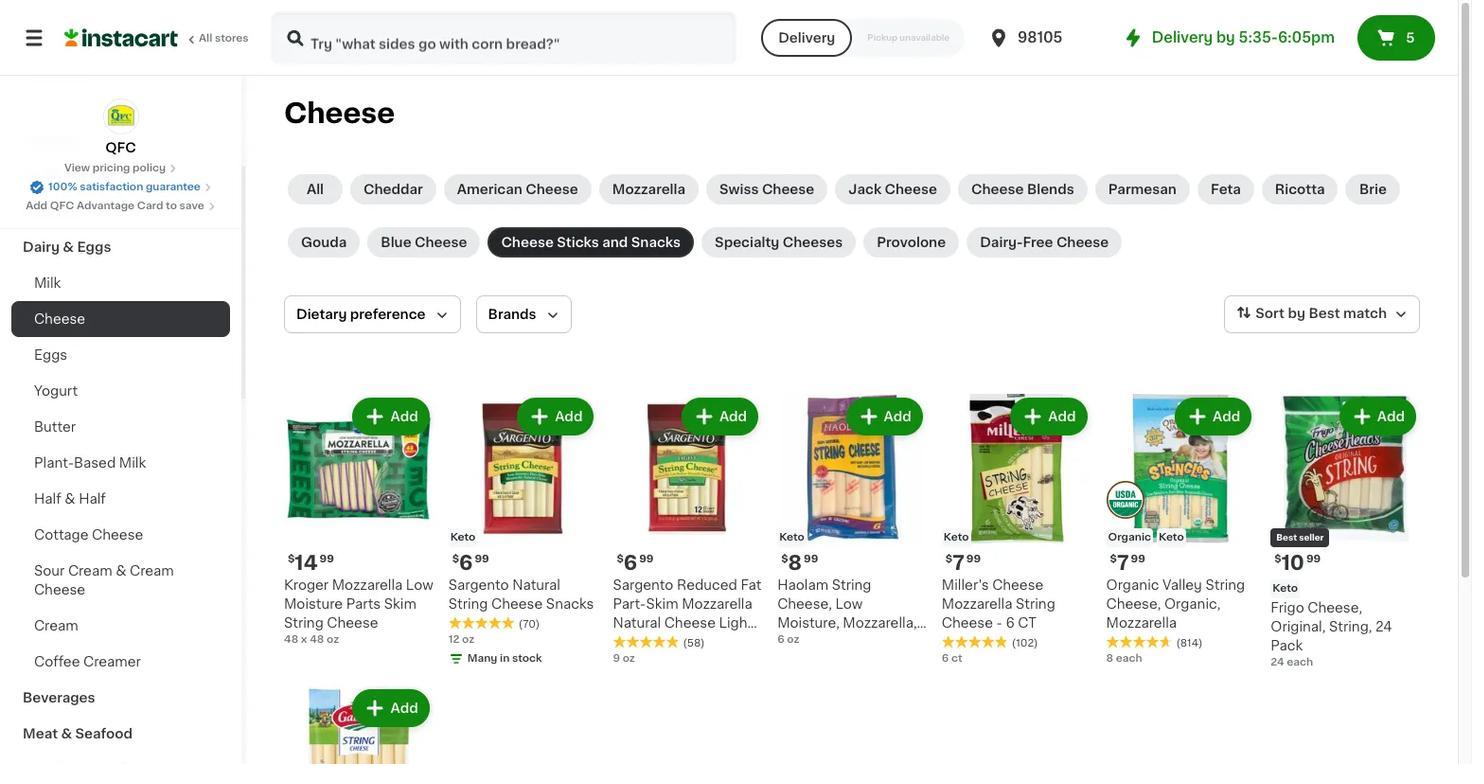 Task type: locate. For each thing, give the bounding box(es) containing it.
0 horizontal spatial delivery
[[779, 31, 836, 45]]

add
[[26, 201, 47, 211], [391, 410, 418, 423], [555, 410, 583, 423], [720, 410, 747, 423], [884, 410, 912, 423], [1049, 410, 1077, 423], [1213, 410, 1241, 423], [1378, 410, 1406, 423], [391, 702, 418, 715]]

string inside miller's cheese mozzarella string cheese - 6 ct
[[1016, 597, 1056, 611]]

99 right 14
[[320, 554, 334, 564]]

dietary
[[296, 308, 347, 321]]

produce link
[[11, 193, 230, 229]]

meat
[[23, 727, 58, 741]]

1 vertical spatial best
[[1277, 533, 1298, 542]]

string up ct
[[1016, 597, 1056, 611]]

$ 6 99 up part-
[[617, 553, 654, 573]]

1 horizontal spatial best
[[1309, 307, 1341, 320]]

blue
[[381, 236, 412, 249]]

1 horizontal spatial 48
[[310, 634, 324, 645]]

mozzarella up and
[[613, 183, 686, 196]]

ct
[[952, 653, 963, 664]]

best inside field
[[1309, 307, 1341, 320]]

sargento up part-
[[613, 578, 674, 592]]

x
[[301, 634, 307, 645]]

snacks right and
[[632, 236, 681, 249]]

1 vertical spatial by
[[1289, 307, 1306, 320]]

6 $ from the left
[[1111, 554, 1118, 564]]

cheese sticks and snacks link
[[488, 227, 694, 258]]

0 horizontal spatial milk
[[34, 277, 61, 290]]

$ up kroger
[[288, 554, 295, 564]]

5 99 from the left
[[967, 554, 981, 564]]

0 vertical spatial natural
[[513, 578, 561, 592]]

(102)
[[1012, 638, 1039, 649]]

$ down best seller
[[1275, 554, 1282, 564]]

cheese left sticks
[[501, 236, 554, 249]]

$ 7 99 down organic keto
[[1111, 553, 1146, 573]]

sargento reduced fat part-skim mozzarella natural cheese light string cheese snacks
[[613, 578, 762, 649]]

part
[[778, 635, 805, 649]]

-
[[997, 616, 1003, 630]]

string up x
[[284, 616, 324, 630]]

cheese, up string,
[[1308, 601, 1363, 614]]

feta link
[[1198, 174, 1255, 205]]

oz
[[327, 634, 339, 645], [787, 634, 800, 645], [462, 634, 475, 645], [623, 653, 635, 664]]

$ up part-
[[617, 554, 624, 564]]

1 vertical spatial organic
[[1107, 578, 1160, 592]]

99 for sargento reduced fat part-skim mozzarella natural cheese light string cheese snacks
[[640, 554, 654, 564]]

$ down organic keto
[[1111, 554, 1118, 564]]

0 horizontal spatial 7
[[953, 553, 965, 573]]

6 down moisture, at right
[[778, 634, 785, 645]]

string
[[832, 578, 872, 592], [1206, 578, 1246, 592], [449, 597, 488, 611], [1016, 597, 1056, 611], [284, 616, 324, 630], [613, 635, 653, 649]]

48 left x
[[284, 634, 299, 645]]

best inside 'product' group
[[1277, 533, 1298, 542]]

1 horizontal spatial delivery
[[1153, 30, 1214, 45]]

1 horizontal spatial each
[[1288, 657, 1314, 668]]

snacks down light on the bottom of page
[[711, 635, 759, 649]]

string up 12 oz
[[449, 597, 488, 611]]

cheese blends link
[[959, 174, 1088, 205]]

organic down item badge image
[[1109, 532, 1152, 542]]

1 7 from the left
[[953, 553, 965, 573]]

string up organic,
[[1206, 578, 1246, 592]]

$ for kroger mozzarella low moisture parts skim string cheese
[[288, 554, 295, 564]]

string inside organic valley string cheese, organic, mozzarella
[[1206, 578, 1246, 592]]

5 $ from the left
[[946, 554, 953, 564]]

48 right x
[[310, 634, 324, 645]]

3 99 from the left
[[475, 554, 490, 564]]

qfc up view pricing policy link
[[105, 141, 136, 154]]

cheese link
[[11, 301, 230, 337]]

keto up $ 8 99
[[780, 532, 805, 542]]

0 vertical spatial organic
[[1109, 532, 1152, 542]]

cheese down parts in the bottom left of the page
[[327, 616, 378, 630]]

$ 6 99 for sargento natural string cheese snacks
[[452, 553, 490, 573]]

half
[[34, 493, 61, 506], [79, 493, 106, 506]]

99 for sargento natural string cheese snacks
[[475, 554, 490, 564]]

cheese up (70)
[[492, 597, 543, 611]]

0 vertical spatial best
[[1309, 307, 1341, 320]]

0 vertical spatial 24
[[1376, 620, 1393, 633]]

0 vertical spatial eggs
[[77, 241, 111, 254]]

2 horizontal spatial skim
[[808, 635, 841, 649]]

1 $ 6 99 from the left
[[452, 553, 490, 573]]

best
[[1309, 307, 1341, 320], [1277, 533, 1298, 542]]

99 for kroger mozzarella low moisture parts skim string cheese
[[320, 554, 334, 564]]

beverages link
[[11, 680, 230, 716]]

1 horizontal spatial half
[[79, 493, 106, 506]]

thanksgiving link
[[11, 157, 230, 193]]

1 horizontal spatial low
[[836, 597, 863, 611]]

8 down organic valley string cheese, organic, mozzarella
[[1107, 653, 1114, 664]]

0 vertical spatial all
[[199, 33, 212, 44]]

0 horizontal spatial natural
[[513, 578, 561, 592]]

all stores link
[[64, 11, 250, 64]]

coffee
[[34, 655, 80, 669]]

each down pack
[[1288, 657, 1314, 668]]

cream down cottage cheese
[[68, 565, 112, 578]]

0 vertical spatial by
[[1217, 30, 1236, 45]]

yogurt
[[34, 385, 78, 398]]

& for seafood
[[61, 727, 72, 741]]

add button for organic valley string cheese, organic, mozzarella
[[1177, 400, 1251, 434]]

0 horizontal spatial sargento
[[449, 578, 509, 592]]

product group containing 14
[[284, 394, 434, 648]]

cheese right swiss
[[762, 183, 815, 196]]

99 right 10 at the right
[[1307, 554, 1322, 564]]

100% satisfaction guarantee button
[[29, 176, 212, 195]]

1 horizontal spatial all
[[307, 183, 324, 196]]

0 horizontal spatial by
[[1217, 30, 1236, 45]]

cheese inside kroger mozzarella low moisture parts skim string cheese 48 x 48 oz
[[327, 616, 378, 630]]

7 99 from the left
[[1307, 554, 1322, 564]]

$ 7 99 for organic
[[1111, 553, 1146, 573]]

specialty cheeses link
[[702, 227, 857, 258]]

half down plant-based milk in the left bottom of the page
[[79, 493, 106, 506]]

snacks inside sargento reduced fat part-skim mozzarella natural cheese light string cheese snacks
[[711, 635, 759, 649]]

add for miller's cheese mozzarella string cheese - 6 ct
[[1049, 410, 1077, 423]]

0 horizontal spatial eggs
[[34, 349, 67, 362]]

snacks inside the sargento natural string cheese snacks
[[546, 597, 594, 611]]

0 horizontal spatial low
[[406, 578, 434, 592]]

0 horizontal spatial snacks
[[546, 597, 594, 611]]

1 horizontal spatial snacks
[[632, 236, 681, 249]]

organic for organic valley string cheese, organic, mozzarella
[[1107, 578, 1160, 592]]

& inside sour cream & cream cheese
[[116, 565, 126, 578]]

delivery inside button
[[779, 31, 836, 45]]

cream
[[68, 565, 112, 578], [130, 565, 174, 578], [34, 619, 78, 633]]

7 for organic
[[1118, 553, 1130, 573]]

frigo cheese, original, string, 24 pack 24 each
[[1271, 601, 1393, 668]]

american
[[457, 183, 523, 196]]

skim down reduced
[[646, 597, 679, 611]]

mozzarella down reduced
[[682, 597, 753, 611]]

1 vertical spatial snacks
[[546, 597, 594, 611]]

$ 7 99 up miller's
[[946, 553, 981, 573]]

2 7 from the left
[[1118, 553, 1130, 573]]

cheese
[[284, 99, 395, 127], [526, 183, 578, 196], [762, 183, 815, 196], [885, 183, 938, 196], [972, 183, 1024, 196], [415, 236, 467, 249], [501, 236, 554, 249], [1057, 236, 1109, 249], [34, 313, 85, 326], [92, 529, 143, 542], [993, 578, 1044, 592], [34, 583, 85, 597], [492, 597, 543, 611], [327, 616, 378, 630], [665, 616, 716, 630], [942, 616, 994, 630], [656, 635, 708, 649]]

product group
[[284, 394, 434, 648], [449, 394, 598, 670], [613, 394, 763, 667], [778, 394, 927, 649], [942, 394, 1092, 667], [1107, 394, 1256, 667], [1271, 394, 1421, 670], [284, 686, 434, 764]]

cheese up (58)
[[665, 616, 716, 630]]

0 horizontal spatial cheese,
[[778, 597, 833, 611]]

1 horizontal spatial skim
[[646, 597, 679, 611]]

cheese down sour
[[34, 583, 85, 597]]

4 $ from the left
[[617, 554, 624, 564]]

cheese, up 8 each
[[1107, 597, 1162, 611]]

0 vertical spatial low
[[406, 578, 434, 592]]

string inside the sargento natural string cheese snacks
[[449, 597, 488, 611]]

many in stock
[[468, 653, 542, 664]]

skim inside kroger mozzarella low moisture parts skim string cheese 48 x 48 oz
[[384, 597, 417, 611]]

butter link
[[11, 409, 230, 445]]

1 48 from the left
[[284, 634, 299, 645]]

all link
[[288, 174, 343, 205]]

oz right 9 at left bottom
[[623, 653, 635, 664]]

item badge image
[[1107, 481, 1145, 519]]

1 horizontal spatial 7
[[1118, 553, 1130, 573]]

beverages
[[23, 691, 95, 705]]

cheese right blue
[[415, 236, 467, 249]]

& right dairy
[[63, 241, 74, 254]]

moisture,
[[778, 616, 840, 630]]

1 vertical spatial 8
[[1107, 653, 1114, 664]]

low inside kroger mozzarella low moisture parts skim string cheese 48 x 48 oz
[[406, 578, 434, 592]]

instacart logo image
[[64, 27, 178, 49]]

cheese up eggs link
[[34, 313, 85, 326]]

sargento inside the sargento natural string cheese snacks
[[449, 578, 509, 592]]

1 vertical spatial low
[[836, 597, 863, 611]]

2 $ 6 99 from the left
[[617, 553, 654, 573]]

half down plant-
[[34, 493, 61, 506]]

2 $ from the left
[[782, 554, 789, 564]]

None search field
[[271, 11, 737, 64]]

6 99 from the left
[[1132, 554, 1146, 564]]

string up "9 oz"
[[613, 635, 653, 649]]

6 left ct
[[942, 653, 949, 664]]

0 horizontal spatial 48
[[284, 634, 299, 645]]

1 vertical spatial natural
[[613, 616, 661, 630]]

0 horizontal spatial 24
[[1271, 657, 1285, 668]]

2 vertical spatial snacks
[[711, 635, 759, 649]]

cheese, inside organic valley string cheese, organic, mozzarella
[[1107, 597, 1162, 611]]

1 half from the left
[[34, 493, 61, 506]]

99 down organic keto
[[1132, 554, 1146, 564]]

& inside meat & seafood link
[[61, 727, 72, 741]]

each inside frigo cheese, original, string, 24 pack 24 each
[[1288, 657, 1314, 668]]

8 up haolam
[[789, 553, 802, 573]]

& inside dairy & eggs link
[[63, 241, 74, 254]]

milk down dairy
[[34, 277, 61, 290]]

0 horizontal spatial each
[[1117, 653, 1143, 664]]

snacks
[[632, 236, 681, 249], [546, 597, 594, 611], [711, 635, 759, 649]]

all up gouda link
[[307, 183, 324, 196]]

sour
[[34, 565, 65, 578]]

skim right parts in the bottom left of the page
[[384, 597, 417, 611]]

moisture
[[284, 597, 343, 611]]

add for sargento natural string cheese snacks
[[555, 410, 583, 423]]

& down cottage cheese link
[[116, 565, 126, 578]]

0 horizontal spatial half
[[34, 493, 61, 506]]

0 horizontal spatial skim
[[384, 597, 417, 611]]

add button for frigo cheese, original, string, 24 pack
[[1342, 400, 1415, 434]]

keto
[[780, 532, 805, 542], [451, 532, 476, 542], [944, 532, 970, 542], [1159, 532, 1185, 542], [1273, 583, 1299, 594]]

99 inside $ 8 99
[[804, 554, 819, 564]]

sargento inside sargento reduced fat part-skim mozzarella natural cheese light string cheese snacks
[[613, 578, 674, 592]]

(814)
[[1177, 638, 1203, 649]]

skim down moisture, at right
[[808, 635, 841, 649]]

6 right -
[[1006, 616, 1015, 630]]

$ up haolam
[[782, 554, 789, 564]]

0 horizontal spatial $ 6 99
[[452, 553, 490, 573]]

99 for miller's cheese mozzarella string cheese - 6 ct
[[967, 554, 981, 564]]

all left stores
[[199, 33, 212, 44]]

oz for 12 oz
[[462, 634, 475, 645]]

1 horizontal spatial milk
[[119, 457, 146, 470]]

1 sargento from the left
[[449, 578, 509, 592]]

1 vertical spatial qfc
[[50, 201, 74, 211]]

cheese left blends
[[972, 183, 1024, 196]]

oz right the 12
[[462, 634, 475, 645]]

coffee creamer
[[34, 655, 141, 669]]

1 $ 7 99 from the left
[[946, 553, 981, 573]]

Best match Sort by field
[[1225, 296, 1421, 333]]

1 horizontal spatial $ 6 99
[[617, 553, 654, 573]]

gouda
[[301, 236, 347, 249]]

skim inside sargento reduced fat part-skim mozzarella natural cheese light string cheese snacks
[[646, 597, 679, 611]]

$
[[288, 554, 295, 564], [782, 554, 789, 564], [452, 554, 459, 564], [617, 554, 624, 564], [946, 554, 953, 564], [1111, 554, 1118, 564], [1275, 554, 1282, 564]]

blue cheese
[[381, 236, 467, 249]]

cheese right free
[[1057, 236, 1109, 249]]

24 down pack
[[1271, 657, 1285, 668]]

sargento
[[449, 578, 509, 592], [613, 578, 674, 592]]

99 up haolam
[[804, 554, 819, 564]]

8
[[789, 553, 802, 573], [1107, 653, 1114, 664]]

cheese, inside haolam string cheese, low moisture, mozzarella, part skim
[[778, 597, 833, 611]]

stores
[[215, 33, 249, 44]]

card
[[137, 201, 163, 211]]

sargento for part-
[[613, 578, 674, 592]]

sour cream & cream cheese
[[34, 565, 174, 597]]

1 vertical spatial milk
[[119, 457, 146, 470]]

brie
[[1360, 183, 1388, 196]]

2 half from the left
[[79, 493, 106, 506]]

milk right the based
[[119, 457, 146, 470]]

organic inside organic valley string cheese, organic, mozzarella
[[1107, 578, 1160, 592]]

mozzarella up 8 each
[[1107, 616, 1178, 630]]

mozzarella up parts in the bottom left of the page
[[332, 578, 403, 592]]

by left 5:35- on the top right of page
[[1217, 30, 1236, 45]]

1 $ from the left
[[288, 554, 295, 564]]

by
[[1217, 30, 1236, 45], [1289, 307, 1306, 320]]

add for organic valley string cheese, organic, mozzarella
[[1213, 410, 1241, 423]]

string inside kroger mozzarella low moisture parts skim string cheese 48 x 48 oz
[[284, 616, 324, 630]]

american cheese
[[457, 183, 578, 196]]

provolone link
[[864, 227, 960, 258]]

1 horizontal spatial sargento
[[613, 578, 674, 592]]

6 inside miller's cheese mozzarella string cheese - 6 ct
[[1006, 616, 1015, 630]]

7 $ from the left
[[1275, 554, 1282, 564]]

7 for miller's
[[953, 553, 965, 573]]

skim
[[384, 597, 417, 611], [646, 597, 679, 611], [808, 635, 841, 649]]

organic
[[1109, 532, 1152, 542], [1107, 578, 1160, 592]]

cheese right jack
[[885, 183, 938, 196]]

kroger mozzarella low moisture parts skim string cheese 48 x 48 oz
[[284, 578, 434, 645]]

6:05pm
[[1279, 30, 1336, 45]]

add button for kroger mozzarella low moisture parts skim string cheese
[[355, 400, 428, 434]]

each down organic valley string cheese, organic, mozzarella
[[1117, 653, 1143, 664]]

2 $ 7 99 from the left
[[1111, 553, 1146, 573]]

1 vertical spatial all
[[307, 183, 324, 196]]

98105
[[1018, 30, 1063, 45]]

mozzarella inside organic valley string cheese, organic, mozzarella
[[1107, 616, 1178, 630]]

mozzarella inside sargento reduced fat part-skim mozzarella natural cheese light string cheese snacks
[[682, 597, 753, 611]]

half & half
[[34, 493, 106, 506]]

organic valley string cheese, organic, mozzarella
[[1107, 578, 1246, 630]]

organic for organic keto
[[1109, 532, 1152, 542]]

natural down part-
[[613, 616, 661, 630]]

0 horizontal spatial qfc
[[50, 201, 74, 211]]

24 right string,
[[1376, 620, 1393, 633]]

$ inside $ 14 99
[[288, 554, 295, 564]]

meat & seafood
[[23, 727, 133, 741]]

1 horizontal spatial $ 7 99
[[1111, 553, 1146, 573]]

natural inside the sargento natural string cheese snacks
[[513, 578, 561, 592]]

14
[[295, 553, 318, 573]]

pack
[[1271, 639, 1304, 652]]

$ inside $ 8 99
[[782, 554, 789, 564]]

6
[[459, 553, 473, 573], [624, 553, 638, 573], [1006, 616, 1015, 630], [778, 634, 785, 645], [942, 653, 949, 664]]

$ inside $ 10 99
[[1275, 554, 1282, 564]]

★★★★★
[[449, 616, 515, 630], [449, 616, 515, 630], [613, 635, 680, 649], [613, 635, 680, 649], [942, 635, 1009, 649], [942, 635, 1009, 649], [1107, 635, 1173, 649], [1107, 635, 1173, 649]]

add for sargento reduced fat part-skim mozzarella natural cheese light string cheese snacks
[[720, 410, 747, 423]]

cheese, inside frigo cheese, original, string, 24 pack 24 each
[[1308, 601, 1363, 614]]

haolam string cheese, low moisture, mozzarella, part skim
[[778, 578, 917, 649]]

natural up (70)
[[513, 578, 561, 592]]

4 99 from the left
[[640, 554, 654, 564]]

brie link
[[1346, 174, 1401, 205]]

1 99 from the left
[[320, 554, 334, 564]]

specialty
[[715, 236, 780, 249]]

1 vertical spatial eggs
[[34, 349, 67, 362]]

view pricing policy
[[64, 163, 166, 173]]

99 up the sargento natural string cheese snacks
[[475, 554, 490, 564]]

cheese, down haolam
[[778, 597, 833, 611]]

0 vertical spatial snacks
[[632, 236, 681, 249]]

organic left the valley
[[1107, 578, 1160, 592]]

7 up miller's
[[953, 553, 965, 573]]

1 horizontal spatial natural
[[613, 616, 661, 630]]

cheese,
[[778, 597, 833, 611], [1107, 597, 1162, 611], [1308, 601, 1363, 614]]

mozzarella link
[[599, 174, 699, 205]]

99 up part-
[[640, 554, 654, 564]]

0 horizontal spatial $ 7 99
[[946, 553, 981, 573]]

keto for 8
[[780, 532, 805, 542]]

sort by
[[1256, 307, 1306, 320]]

produce
[[23, 205, 80, 218]]

cream up coffee
[[34, 619, 78, 633]]

99 up miller's
[[967, 554, 981, 564]]

7 down organic keto
[[1118, 553, 1130, 573]]

& inside the half & half link
[[65, 493, 75, 506]]

2 99 from the left
[[804, 554, 819, 564]]

1 horizontal spatial by
[[1289, 307, 1306, 320]]

mozzarella down miller's
[[942, 597, 1013, 611]]

2 sargento from the left
[[613, 578, 674, 592]]

0 horizontal spatial best
[[1277, 533, 1298, 542]]

by inside field
[[1289, 307, 1306, 320]]

$ 7 99 for miller's
[[946, 553, 981, 573]]

eggs up yogurt
[[34, 349, 67, 362]]

string up the mozzarella,
[[832, 578, 872, 592]]

low inside haolam string cheese, low moisture, mozzarella, part skim
[[836, 597, 863, 611]]

$ 6 99 up the sargento natural string cheese snacks
[[452, 553, 490, 573]]

add for haolam string cheese, low moisture, mozzarella, part skim
[[884, 410, 912, 423]]

2 horizontal spatial snacks
[[711, 635, 759, 649]]

1 horizontal spatial qfc
[[105, 141, 136, 154]]

qfc down 100%
[[50, 201, 74, 211]]

0 vertical spatial 8
[[789, 553, 802, 573]]

& right meat
[[61, 727, 72, 741]]

string inside sargento reduced fat part-skim mozzarella natural cheese light string cheese snacks
[[613, 635, 653, 649]]

5:35-
[[1239, 30, 1279, 45]]

& for half
[[65, 493, 75, 506]]

1 horizontal spatial cheese,
[[1107, 597, 1162, 611]]

match
[[1344, 307, 1388, 320]]

2 horizontal spatial cheese,
[[1308, 601, 1363, 614]]

best left match at the right of page
[[1309, 307, 1341, 320]]

add button for miller's cheese mozzarella string cheese - 6 ct
[[1013, 400, 1086, 434]]

99 inside $ 14 99
[[320, 554, 334, 564]]

gouda link
[[288, 227, 360, 258]]

oz down moisture, at right
[[787, 634, 800, 645]]

oz right x
[[327, 634, 339, 645]]

6 up part-
[[624, 553, 638, 573]]

sargento up 12 oz
[[449, 578, 509, 592]]

3 $ from the left
[[452, 554, 459, 564]]

eggs down advantage
[[77, 241, 111, 254]]

2 48 from the left
[[310, 634, 324, 645]]

& up cottage
[[65, 493, 75, 506]]

0 horizontal spatial all
[[199, 33, 212, 44]]

snacks left part-
[[546, 597, 594, 611]]

$ for miller's cheese mozzarella string cheese - 6 ct
[[946, 554, 953, 564]]

$ up the sargento natural string cheese snacks
[[452, 554, 459, 564]]

add button for sargento reduced fat part-skim mozzarella natural cheese light string cheese snacks
[[684, 400, 757, 434]]

keto up miller's
[[944, 532, 970, 542]]

dairy & eggs
[[23, 241, 111, 254]]

0 horizontal spatial 8
[[789, 553, 802, 573]]



Task type: vqa. For each thing, say whether or not it's contained in the screenshot.
seller
yes



Task type: describe. For each thing, give the bounding box(es) containing it.
cheese up all link
[[284, 99, 395, 127]]

cheese down reduced
[[656, 635, 708, 649]]

(58)
[[683, 638, 705, 649]]

cottage
[[34, 529, 89, 542]]

half & half link
[[11, 481, 230, 517]]

cheese sticks and snacks
[[501, 236, 681, 249]]

1 horizontal spatial eggs
[[77, 241, 111, 254]]

product group containing 10
[[1271, 394, 1421, 670]]

mozzarella inside kroger mozzarella low moisture parts skim string cheese 48 x 48 oz
[[332, 578, 403, 592]]

original,
[[1271, 620, 1326, 633]]

0 vertical spatial milk
[[34, 277, 61, 290]]

cream down cottage cheese link
[[130, 565, 174, 578]]

100%
[[48, 182, 77, 192]]

cottage cheese
[[34, 529, 143, 542]]

satisfaction
[[80, 182, 143, 192]]

butter
[[34, 421, 76, 434]]

dairy-
[[981, 236, 1023, 249]]

string,
[[1330, 620, 1373, 633]]

plant-
[[34, 457, 74, 470]]

(70)
[[519, 619, 540, 630]]

yogurt link
[[11, 373, 230, 409]]

milk inside plant-based milk link
[[119, 457, 146, 470]]

product group containing add
[[284, 686, 434, 764]]

oz for 6 oz
[[787, 634, 800, 645]]

jack cheese
[[849, 183, 938, 196]]

ricotta
[[1276, 183, 1326, 196]]

keto for 7
[[944, 532, 970, 542]]

1 vertical spatial 24
[[1271, 657, 1285, 668]]

reduced
[[677, 578, 738, 592]]

snacks inside cheese sticks and snacks link
[[632, 236, 681, 249]]

cream inside cream 'link'
[[34, 619, 78, 633]]

5 button
[[1358, 15, 1436, 61]]

product group containing 8
[[778, 394, 927, 649]]

cheeses
[[783, 236, 843, 249]]

$ for haolam string cheese, low moisture, mozzarella, part skim
[[782, 554, 789, 564]]

by for sort
[[1289, 307, 1306, 320]]

99 for organic valley string cheese, organic, mozzarella
[[1132, 554, 1146, 564]]

sticks
[[557, 236, 599, 249]]

light
[[719, 616, 753, 630]]

skim inside haolam string cheese, low moisture, mozzarella, part skim
[[808, 635, 841, 649]]

and
[[603, 236, 628, 249]]

feta
[[1211, 183, 1242, 196]]

keto for 6
[[451, 532, 476, 542]]

delivery for delivery by 5:35-6:05pm
[[1153, 30, 1214, 45]]

1 horizontal spatial 8
[[1107, 653, 1114, 664]]

add for kroger mozzarella low moisture parts skim string cheese
[[391, 410, 418, 423]]

6 ct
[[942, 653, 963, 664]]

12
[[449, 634, 460, 645]]

delivery by 5:35-6:05pm link
[[1122, 27, 1336, 49]]

view
[[64, 163, 90, 173]]

best for best seller
[[1277, 533, 1298, 542]]

american cheese link
[[444, 174, 592, 205]]

0 vertical spatial qfc
[[105, 141, 136, 154]]

valley
[[1163, 578, 1203, 592]]

oz inside kroger mozzarella low moisture parts skim string cheese 48 x 48 oz
[[327, 634, 339, 645]]

6 oz
[[778, 634, 800, 645]]

blends
[[1028, 183, 1075, 196]]

keto up 'frigo'
[[1273, 583, 1299, 594]]

specialty cheeses
[[715, 236, 843, 249]]

jack cheese link
[[836, 174, 951, 205]]

delivery for delivery
[[779, 31, 836, 45]]

Search field
[[273, 13, 735, 63]]

delivery button
[[762, 19, 853, 57]]

parts
[[346, 597, 381, 611]]

meat & seafood link
[[11, 716, 230, 752]]

99 inside $ 10 99
[[1307, 554, 1322, 564]]

lists
[[53, 65, 86, 79]]

thanksgiving
[[23, 169, 113, 182]]

sargento natural string cheese snacks
[[449, 578, 594, 611]]

based
[[74, 457, 116, 470]]

cheese down the half & half link
[[92, 529, 143, 542]]

mozzarella inside miller's cheese mozzarella string cheese - 6 ct
[[942, 597, 1013, 611]]

seafood
[[75, 727, 133, 741]]

best seller
[[1277, 533, 1325, 542]]

eggs link
[[11, 337, 230, 373]]

12 oz
[[449, 634, 475, 645]]

swiss cheese
[[720, 183, 815, 196]]

haolam
[[778, 578, 829, 592]]

all for all stores
[[199, 33, 212, 44]]

cheese inside the sargento natural string cheese snacks
[[492, 597, 543, 611]]

9 oz
[[613, 653, 635, 664]]

cheese up sticks
[[526, 183, 578, 196]]

best for best match
[[1309, 307, 1341, 320]]

swiss
[[720, 183, 759, 196]]

keto up the valley
[[1159, 532, 1185, 542]]

sargento for cheese
[[449, 578, 509, 592]]

98105 button
[[988, 11, 1102, 64]]

all for all
[[307, 183, 324, 196]]

mozzarella inside "mozzarella" link
[[613, 183, 686, 196]]

to
[[166, 201, 177, 211]]

$ for sargento natural string cheese snacks
[[452, 554, 459, 564]]

$ 10 99
[[1275, 553, 1322, 573]]

blue cheese link
[[368, 227, 481, 258]]

$ for organic valley string cheese, organic, mozzarella
[[1111, 554, 1118, 564]]

8 inside 'product' group
[[789, 553, 802, 573]]

cottage cheese link
[[11, 517, 230, 553]]

dairy & eggs link
[[11, 229, 230, 265]]

add for frigo cheese, original, string, 24 pack
[[1378, 410, 1406, 423]]

stock
[[512, 653, 542, 664]]

sort
[[1256, 307, 1285, 320]]

string inside haolam string cheese, low moisture, mozzarella, part skim
[[832, 578, 872, 592]]

dairy-free cheese
[[981, 236, 1109, 249]]

& for eggs
[[63, 241, 74, 254]]

cheese inside sour cream & cream cheese
[[34, 583, 85, 597]]

$ 6 99 for sargento reduced fat part-skim mozzarella natural cheese light string cheese snacks
[[617, 553, 654, 573]]

oz for 9 oz
[[623, 653, 635, 664]]

organic keto
[[1109, 532, 1185, 542]]

miller's
[[942, 578, 989, 592]]

plant-based milk link
[[11, 445, 230, 481]]

miller's cheese mozzarella string cheese - 6 ct
[[942, 578, 1056, 630]]

policy
[[133, 163, 166, 173]]

6 up the sargento natural string cheese snacks
[[459, 553, 473, 573]]

$ for sargento reduced fat part-skim mozzarella natural cheese light string cheese snacks
[[617, 554, 624, 564]]

6 inside 'product' group
[[778, 634, 785, 645]]

service type group
[[762, 19, 965, 57]]

add button for haolam string cheese, low moisture, mozzarella, part skim
[[848, 400, 921, 434]]

99 for haolam string cheese, low moisture, mozzarella, part skim
[[804, 554, 819, 564]]

view pricing policy link
[[64, 161, 177, 176]]

plant-based milk
[[34, 457, 146, 470]]

by for delivery
[[1217, 30, 1236, 45]]

ct
[[1019, 616, 1037, 630]]

cheese left -
[[942, 616, 994, 630]]

parmesan
[[1109, 183, 1177, 196]]

recipes link
[[11, 121, 230, 157]]

add qfc advantage card to save
[[26, 201, 204, 211]]

qfc logo image
[[103, 99, 139, 135]]

free
[[1023, 236, 1054, 249]]

part-
[[613, 597, 646, 611]]

cheese up ct
[[993, 578, 1044, 592]]

milk link
[[11, 265, 230, 301]]

ricotta link
[[1262, 174, 1339, 205]]

natural inside sargento reduced fat part-skim mozzarella natural cheese light string cheese snacks
[[613, 616, 661, 630]]

mozzarella,
[[843, 616, 917, 630]]

coffee creamer link
[[11, 644, 230, 680]]

1 horizontal spatial 24
[[1376, 620, 1393, 633]]

add button for sargento natural string cheese snacks
[[519, 400, 592, 434]]

fat
[[741, 578, 762, 592]]



